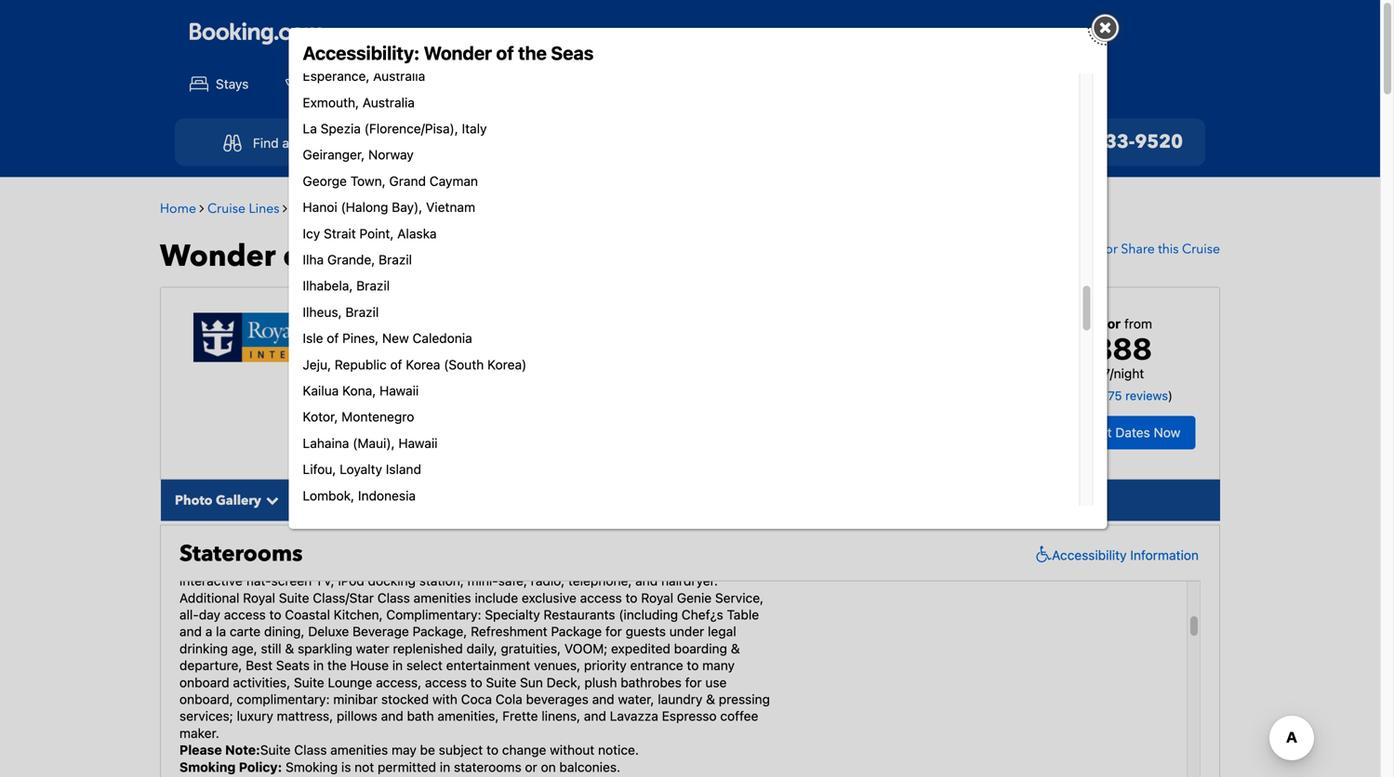 Task type: locate. For each thing, give the bounding box(es) containing it.
size down gaming
[[353, 523, 377, 538]]

a down table
[[681, 489, 688, 504]]

0 horizontal spatial amenities
[[330, 743, 388, 758]]

0 horizontal spatial two
[[346, 540, 368, 555]]

king-
[[717, 523, 749, 538]]

1 vertical spatial brazil
[[356, 278, 390, 294]]

guests up the suite
[[308, 438, 348, 453]]

0 horizontal spatial or
[[525, 760, 537, 775]]

royal
[[291, 200, 323, 218], [243, 590, 275, 606], [641, 590, 673, 606]]

two down up
[[252, 455, 276, 470]]

australia for esperance, australia
[[373, 68, 425, 84]]

coffee
[[720, 709, 758, 724]]

from right interior
[[1124, 316, 1152, 332]]

vietnam
[[426, 200, 475, 215]]

of down cayman
[[451, 200, 463, 218]]

grand
[[389, 173, 426, 189]]

maker.
[[179, 726, 219, 741]]

2 horizontal spatial in
[[440, 760, 450, 775]]

onboard
[[179, 675, 229, 690]]

exclusive down radio,
[[522, 590, 577, 606]]

ilha grande, brazil
[[303, 252, 412, 267]]

sq. left ft.
[[367, 421, 386, 437]]

2 horizontal spatial royal
[[641, 590, 673, 606]]

the down cayman
[[466, 200, 485, 218]]

8
[[296, 438, 304, 453]]

0 vertical spatial /
[[1110, 366, 1114, 381]]

0 vertical spatial cruise
[[457, 135, 495, 151]]

from for interior from $888 $127 / night
[[1124, 316, 1152, 332]]

brazil down point,
[[379, 252, 412, 267]]

angle right image
[[283, 202, 287, 215], [392, 202, 396, 215]]

machine
[[601, 489, 652, 504]]

suite down screen
[[279, 590, 309, 606]]

and down stocked at the bottom of the page
[[381, 709, 403, 724]]

1 vertical spatial access
[[224, 607, 266, 623]]

1 horizontal spatial class
[[377, 590, 410, 606]]

0 vertical spatial class
[[377, 590, 410, 606]]

0 horizontal spatial sq.
[[246, 421, 264, 437]]

2 horizontal spatial cruise
[[1182, 241, 1220, 258]]

staterooms up the flat- at the left of page
[[179, 539, 303, 569]]

2 angle right image from the left
[[392, 202, 396, 215]]

of up ilhabela,
[[283, 236, 313, 277]]

class down docking
[[377, 590, 410, 606]]

0 horizontal spatial access
[[224, 607, 266, 623]]

a up king-
[[720, 506, 727, 521]]

0 vertical spatial for
[[605, 624, 622, 640]]

angle right image right lines
[[283, 202, 287, 215]]

republic
[[335, 357, 387, 372]]

1 horizontal spatial angle right image
[[392, 202, 396, 215]]

montenegro
[[341, 409, 414, 425]]

0 horizontal spatial caribbean
[[326, 200, 389, 218]]

lombok,
[[303, 488, 354, 503]]

cruise inside travel menu navigation
[[457, 135, 495, 151]]

1 vertical spatial exclusive
[[522, 590, 577, 606]]

and right linens,
[[584, 709, 606, 724]]

ilha
[[303, 252, 324, 267]]

and down all-
[[179, 624, 202, 640]]

access,
[[376, 675, 421, 690]]

living up the lombok, indonesia
[[340, 472, 372, 487]]

or right save
[[1105, 241, 1118, 258]]

wonder of the seas
[[400, 200, 516, 218], [160, 236, 442, 277], [425, 334, 557, 355]]

mattress, up shower,
[[286, 540, 343, 555]]

1 horizontal spatial from
[[671, 455, 699, 470]]

/ up 275
[[1110, 366, 1114, 381]]

0 horizontal spatial royal
[[243, 590, 275, 606]]

tv
[[464, 489, 481, 504]]

0 horizontal spatial /
[[1079, 389, 1082, 403]]

booking.com home image
[[190, 21, 324, 46]]

1 horizontal spatial caribbean
[[570, 307, 663, 333]]

brazil down ilha grande, brazil
[[356, 278, 390, 294]]

hawaii down jeju, republic of korea (south korea) on the left of the page
[[380, 383, 419, 398]]

1 vertical spatial staterooms
[[179, 539, 303, 569]]

wonder up +
[[424, 42, 492, 64]]

living up ipod
[[350, 557, 382, 572]]

beds,
[[463, 540, 496, 555]]

flights
[[312, 76, 352, 92]]

find a cruise link
[[203, 125, 349, 161]]

7
[[425, 307, 437, 333]]

/ inside interior from $888 $127 / night
[[1110, 366, 1114, 381]]

access
[[580, 590, 622, 606], [224, 607, 266, 623], [425, 675, 467, 690]]

size down the whirlpool
[[403, 540, 426, 555]]

1 horizontal spatial smoking
[[286, 760, 338, 775]]

the up ilhabela, brazil at the left top of page
[[321, 236, 368, 277]]

suite up the cola
[[486, 675, 516, 690]]

2 horizontal spatial size
[[749, 523, 773, 538]]

cruise left the deals
[[457, 135, 495, 151]]

& up seats in the bottom of the page
[[285, 641, 294, 657]]

1 horizontal spatial sq.
[[367, 421, 386, 437]]

1 horizontal spatial size
[[403, 540, 426, 555]]

esperance, australia
[[303, 68, 425, 84]]

floor-
[[452, 472, 485, 487]]

notice.
[[598, 743, 639, 758]]

ocean
[[495, 523, 531, 538]]

room up sofa
[[540, 540, 571, 555]]

and down additional
[[635, 573, 658, 589]]

for up laundry
[[685, 675, 702, 690]]

lombok, indonesia
[[303, 488, 416, 503]]

for
[[605, 624, 622, 640], [685, 675, 702, 690]]

0 vertical spatial exclusive
[[581, 455, 636, 470]]

in up access,
[[392, 658, 403, 673]]

2 vertical spatial access
[[425, 675, 467, 690]]

australia down accessibility:
[[373, 68, 425, 84]]

living
[[340, 472, 372, 487], [350, 557, 382, 572]]

air-
[[614, 472, 634, 487]]

0 horizontal spatial smoking
[[179, 760, 236, 775]]

accessibility: wonder of the seas
[[303, 42, 594, 64]]

for up expedited
[[605, 624, 622, 640]]

1 vertical spatial amenities
[[330, 743, 388, 758]]

sparkling
[[298, 641, 352, 657]]

beverages
[[526, 692, 589, 707]]

to down level
[[302, 472, 314, 487]]

or left on
[[525, 760, 537, 775]]

experience
[[234, 523, 300, 538]]

0 horizontal spatial from
[[511, 370, 539, 386]]

or
[[1105, 241, 1118, 258], [525, 760, 537, 775]]

2 two from the left
[[663, 540, 685, 555]]

venues,
[[534, 658, 580, 673]]

wonder of the seas up korea)
[[425, 334, 557, 355]]

0 horizontal spatial staterooms
[[179, 539, 303, 569]]

1 horizontal spatial two
[[576, 523, 600, 538]]

smoking down please
[[179, 760, 236, 775]]

0 horizontal spatial angle right image
[[283, 202, 287, 215]]

priority
[[584, 658, 627, 673]]

sq. left ft.;
[[246, 421, 264, 437]]

1 angle right image from the left
[[283, 202, 287, 215]]

0 horizontal spatial guests
[[308, 438, 348, 453]]

ceiling
[[503, 472, 542, 487]]

a right find
[[282, 135, 289, 151]]

minibar
[[333, 692, 378, 707]]

lahaina (maui), hawaii
[[303, 436, 438, 451]]

specialty
[[485, 607, 540, 623]]

1 horizontal spatial /
[[1110, 366, 1114, 381]]

and down multiple
[[303, 523, 326, 538]]

access up the carte
[[224, 607, 266, 623]]

from inside interior from $888 $127 / night
[[1124, 316, 1152, 332]]

to up staterooms
[[486, 743, 498, 758]]

mattress,
[[286, 540, 343, 555], [277, 709, 333, 724]]

australia for exmouth, australia
[[363, 95, 415, 110]]

0 vertical spatial brazil
[[379, 252, 412, 267]]

the up the 'lombok,'
[[317, 472, 337, 487]]

to left the 8
[[280, 438, 292, 453]]

korea)
[[487, 357, 527, 372]]

angle right image down george town, grand cayman
[[392, 202, 396, 215]]

lounge
[[328, 675, 372, 690]]

home link
[[160, 200, 196, 218]]

alaska
[[397, 226, 437, 241]]

1 vertical spatial caribbean
[[570, 307, 663, 333]]

of right isle
[[327, 331, 339, 346]]

dialog
[[289, 14, 1119, 529]]

1 vertical spatial australia
[[363, 95, 415, 110]]

0 vertical spatial from
[[1124, 316, 1152, 332]]

house
[[350, 658, 389, 673]]

2 vertical spatial wonder of the seas
[[425, 334, 557, 355]]

1 horizontal spatial cruise
[[457, 135, 495, 151]]

0 vertical spatial hawaii
[[380, 383, 419, 398]]

1 horizontal spatial guests
[[626, 624, 666, 640]]

telephone,
[[568, 573, 632, 589]]

0 vertical spatial two
[[252, 455, 276, 470]]

to down boarding
[[687, 658, 699, 673]]

onboard,
[[179, 692, 233, 707]]

wonder up alaska
[[400, 200, 448, 218]]

cruise right angle right icon
[[207, 200, 245, 218]]

the down sparkling
[[327, 658, 347, 673]]

0 horizontal spatial size
[[353, 523, 377, 538]]

1 horizontal spatial two
[[663, 540, 685, 555]]

suite up policy:
[[260, 743, 291, 758]]

angle right image
[[199, 202, 204, 215]]

staterooms down below;
[[410, 492, 481, 509]]

/ left 5
[[1079, 389, 1082, 403]]

kitchen,
[[334, 607, 383, 623]]

2 vertical spatial cruise
[[1182, 241, 1220, 258]]

1 vertical spatial cruise
[[207, 200, 245, 218]]

0 vertical spatial caribbean
[[326, 200, 389, 218]]

lines
[[249, 200, 279, 218]]

please
[[179, 743, 222, 758]]

0 vertical spatial australia
[[373, 68, 425, 84]]

0 horizontal spatial cruise
[[207, 200, 245, 218]]

brazil up pines,
[[345, 304, 379, 320]]

and up library
[[714, 472, 737, 487]]

wonder of the seas up ilhabela,
[[160, 236, 442, 277]]

bathrobes
[[621, 675, 682, 690]]

royal up icy on the left of the page
[[291, 200, 323, 218]]

royal down the flat- at the left of page
[[243, 590, 275, 606]]

of right library
[[733, 489, 745, 504]]

games
[[216, 506, 256, 521]]

1 vertical spatial or
[[525, 760, 537, 775]]

in down sparkling
[[313, 658, 324, 673]]

seas
[[551, 42, 594, 64], [489, 200, 516, 218], [375, 236, 442, 277], [526, 334, 557, 355]]

0 vertical spatial wonder of the seas
[[400, 200, 516, 218]]

0 horizontal spatial for
[[605, 624, 622, 640]]

exclusive up "wall,"
[[581, 455, 636, 470]]

accessibility
[[1052, 548, 1127, 563]]

amenities up not
[[330, 743, 388, 758]]

two down bedrooms,
[[663, 540, 685, 555]]

bay),
[[392, 200, 422, 215]]

two down 'full-'
[[346, 540, 368, 555]]

2 horizontal spatial access
[[580, 590, 622, 606]]

seats
[[276, 658, 310, 673]]

size down kids-
[[749, 523, 773, 538]]

0 horizontal spatial class
[[294, 743, 327, 758]]

with down 'ceiling'
[[519, 489, 544, 504]]

night
[[442, 307, 493, 333]]

plush
[[584, 675, 617, 690]]

(including
[[619, 607, 678, 623]]

smoking left is
[[286, 760, 338, 775]]

the up korea)
[[501, 334, 522, 355]]

1 vertical spatial class
[[294, 743, 327, 758]]

smoking
[[179, 760, 236, 775], [286, 760, 338, 775]]

from right the roundtrip:
[[511, 370, 539, 386]]

with down lahaina (maui), hawaii
[[343, 455, 369, 470]]

2 vertical spatial brazil
[[345, 304, 379, 320]]

a inside navigation
[[282, 135, 289, 151]]

luxury
[[237, 709, 273, 724]]

access down telephone,
[[580, 590, 622, 606]]

angle right image for lines
[[283, 202, 287, 215]]

1 horizontal spatial staterooms
[[410, 492, 481, 509]]

with up "beds,"
[[466, 523, 491, 538]]

hawaii up the popping
[[398, 436, 438, 451]]

amenities
[[413, 590, 471, 606], [330, 743, 388, 758]]

angle right image for caribbean
[[392, 202, 396, 215]]

amenities down "station,"
[[413, 590, 471, 606]]

shower,
[[301, 557, 347, 572]]

1 vertical spatial guests
[[626, 624, 666, 640]]

1 vertical spatial for
[[685, 675, 702, 690]]

0 vertical spatial access
[[580, 590, 622, 606]]

class down complimentary:
[[294, 743, 327, 758]]

royal up (including
[[641, 590, 673, 606]]

2 vertical spatial from
[[671, 455, 699, 470]]

dialog containing accessibility:
[[289, 14, 1119, 529]]

bed
[[179, 540, 203, 555]]

&
[[668, 307, 682, 333], [285, 641, 294, 657], [731, 641, 740, 657], [706, 692, 715, 707]]

cruise for cruise deals
[[457, 135, 495, 151]]

to-
[[485, 472, 503, 487]]

hidden
[[179, 489, 221, 504]]

views.
[[535, 523, 572, 538]]

reviews
[[1125, 389, 1168, 403]]

in down the subject
[[440, 760, 450, 775]]

bed,
[[573, 557, 600, 572]]

flight
[[415, 76, 448, 92]]

wonder of the seas down cayman
[[400, 200, 516, 218]]

1 vertical spatial hawaii
[[398, 436, 438, 451]]

2 horizontal spatial from
[[1124, 316, 1152, 332]]

ipod
[[338, 573, 364, 589]]

brazil
[[379, 252, 412, 267], [356, 278, 390, 294], [345, 304, 379, 320]]

tv,
[[315, 573, 334, 589]]

royal caribbean link
[[291, 200, 389, 218]]

1 vertical spatial from
[[511, 370, 539, 386]]

cruise right the this
[[1182, 241, 1220, 258]]

bath
[[407, 709, 434, 724]]

gaming
[[354, 506, 398, 521]]

1 horizontal spatial amenities
[[413, 590, 471, 606]]

out
[[521, 557, 540, 572]]

the up the deals
[[518, 42, 547, 64]]

icy strait point, alaska
[[303, 226, 437, 241]]

0 vertical spatial or
[[1105, 241, 1118, 258]]

0 vertical spatial staterooms
[[410, 492, 481, 509]]



Task type: vqa. For each thing, say whether or not it's contained in the screenshot.
bottom Recommended Cruise
no



Task type: describe. For each thing, give the bounding box(es) containing it.
and up 'pool'
[[655, 489, 678, 504]]

la
[[303, 121, 317, 136]]

dates
[[1115, 425, 1150, 440]]

norway
[[368, 147, 414, 163]]

jeju,
[[303, 357, 331, 372]]

nooks,
[[224, 489, 264, 504]]

room up docking
[[385, 557, 416, 572]]

down
[[266, 472, 298, 487]]

or inside 1134 sq. ft.; balcony: 212 sq. ft. up to 8 guests two level suite with eye-popping features including an exclusive slide from the kids- only bedroom down to the living room below; floor-to-ceiling lego wall, air-hockey table and hidden nooks, separate 3d movie theater-style tv room with popcorn machine and a library of video games across multiple gaming systems; wrap-around balcony w/bumper pool table, a climbing experience and full-size whirlpool that with ocean views. two master bedrooms, king-size bed with duxiana mattress, two twin-size bunk beds, dining room w/kitchenette, two master bathrooms, tub and shower, living room with double pull-out sofa bed, additional bathroom, interactive flat-screen tv, ipod docking station, mini-safe, radio, telephone, and hairdryer. additional royal suite class/star class amenities include exclusive access to royal genie service, all-day access to coastal kitchen, complimentary: specialty restaurants (including chef¿s table and a la carte dining, deluxe beverage package, refreshment package for guests under legal drinking age, still & sparkling water replenished daily, gratuities, voom; expedited boarding & departure, best seats in the house in select entertainment venues, priority entrance to many onboard activities, suite lounge access, access to suite sun deck, plush bathrobes for use onboard, complimentary: minibar stocked with coca cola beverages and water, laundry & pressing services; luxury mattress, pillows and bath amenities, frette linens, and lavazza espresso coffee maker. please note: suite class amenities may be subject to change without notice. smoking policy: smoking is not permitted in staterooms or on balconies.
[[525, 760, 537, 775]]

(halong
[[341, 200, 388, 215]]

lavazza
[[610, 709, 658, 724]]

balcony
[[539, 506, 586, 521]]

night
[[1114, 366, 1144, 381]]

of inside 1134 sq. ft.; balcony: 212 sq. ft. up to 8 guests two level suite with eye-popping features including an exclusive slide from the kids- only bedroom down to the living room below; floor-to-ceiling lego wall, air-hockey table and hidden nooks, separate 3d movie theater-style tv room with popcorn machine and a library of video games across multiple gaming systems; wrap-around balcony w/bumper pool table, a climbing experience and full-size whirlpool that with ocean views. two master bedrooms, king-size bed with duxiana mattress, two twin-size bunk beds, dining room w/kitchenette, two master bathrooms, tub and shower, living room with double pull-out sofa bed, additional bathroom, interactive flat-screen tv, ipod docking station, mini-safe, radio, telephone, and hairdryer. additional royal suite class/star class amenities include exclusive access to royal genie service, all-day access to coastal kitchen, complimentary: specialty restaurants (including chef¿s table and a la carte dining, deluxe beverage package, refreshment package for guests under legal drinking age, still & sparkling water replenished daily, gratuities, voom; expedited boarding & departure, best seats in the house in select entertainment venues, priority entrance to many onboard activities, suite lounge access, access to suite sun deck, plush bathrobes for use onboard, complimentary: minibar stocked with coca cola beverages and water, laundry & pressing services; luxury mattress, pillows and bath amenities, frette linens, and lavazza espresso coffee maker. please note: suite class amenities may be subject to change without notice. smoking policy: smoking is not permitted in staterooms or on balconies.
[[733, 489, 745, 504]]

travel menu navigation
[[175, 119, 1205, 166]]

(south
[[444, 357, 484, 372]]

master
[[604, 523, 645, 538]]

and down plush
[[592, 692, 614, 707]]

1 two from the left
[[346, 540, 368, 555]]

wonder down angle right icon
[[160, 236, 276, 277]]

wheelchair image
[[1031, 546, 1052, 564]]

1 sq. from the left
[[246, 421, 264, 437]]

activities,
[[233, 675, 290, 690]]

0 horizontal spatial two
[[252, 455, 276, 470]]

$888
[[1073, 331, 1152, 367]]

screen
[[271, 573, 312, 589]]

up
[[260, 438, 277, 453]]

1 horizontal spatial in
[[392, 658, 403, 673]]

flight + hotel
[[415, 76, 495, 92]]

icy
[[303, 226, 320, 241]]

1 vertical spatial two
[[576, 523, 600, 538]]

2 sq. from the left
[[367, 421, 386, 437]]

save
[[1074, 241, 1102, 258]]

with up "station,"
[[420, 557, 445, 572]]

1 horizontal spatial for
[[685, 675, 702, 690]]

voom;
[[564, 641, 608, 657]]

royal caribbean image
[[193, 313, 393, 362]]

room down "to-"
[[484, 489, 515, 504]]

esperance,
[[303, 68, 370, 84]]

george town, grand cayman
[[303, 173, 478, 189]]

staterooms inside dropdown button
[[410, 492, 481, 509]]

of up korea)
[[484, 334, 497, 355]]

policy:
[[239, 760, 282, 775]]

1 vertical spatial living
[[350, 557, 382, 572]]

to up dining,
[[269, 607, 281, 623]]

with up bathrooms,
[[206, 540, 231, 555]]

a left 'la'
[[205, 624, 212, 640]]

table,
[[683, 506, 716, 521]]

ilhabela, brazil
[[303, 278, 390, 294]]

indonesia
[[358, 488, 416, 503]]

room up 'indonesia'
[[375, 472, 406, 487]]

the up table
[[702, 455, 722, 470]]

9520
[[1135, 129, 1183, 155]]

water,
[[618, 692, 654, 707]]

refreshment
[[471, 624, 547, 640]]

1 horizontal spatial exclusive
[[581, 455, 636, 470]]

systems;
[[401, 506, 455, 521]]

kotor,
[[303, 409, 338, 425]]

italy
[[462, 121, 487, 136]]

services;
[[179, 709, 233, 724]]

/ 5 275 reviews )
[[1079, 389, 1173, 403]]

bathroom,
[[666, 557, 727, 572]]

george
[[303, 173, 347, 189]]

geiranger,
[[303, 147, 365, 163]]

kailua kona, hawaii
[[303, 383, 419, 398]]

with up amenities, at the left bottom
[[432, 692, 458, 707]]

full-
[[329, 523, 353, 538]]

package,
[[413, 624, 467, 640]]

bathrooms,
[[179, 557, 248, 572]]

below;
[[410, 472, 449, 487]]

loyalty
[[340, 462, 382, 477]]

kotor, montenegro
[[303, 409, 414, 425]]

$127
[[1081, 366, 1110, 381]]

stays
[[216, 76, 249, 92]]

1 vertical spatial /
[[1079, 389, 1082, 403]]

(florence/pisa),
[[364, 121, 458, 136]]

cruise
[[293, 135, 329, 151]]

and up screen
[[275, 557, 297, 572]]

)
[[1168, 389, 1173, 403]]

isle
[[303, 331, 323, 346]]

double
[[448, 557, 490, 572]]

hawaii for kailua kona, hawaii
[[380, 383, 419, 398]]

sun
[[520, 675, 543, 690]]

wrap-
[[458, 506, 494, 521]]

on
[[541, 760, 556, 775]]

of down the new
[[390, 357, 402, 372]]

0 horizontal spatial in
[[313, 658, 324, 673]]

twin-
[[371, 540, 403, 555]]

use
[[705, 675, 727, 690]]

chef¿s
[[682, 607, 723, 623]]

275
[[1101, 389, 1122, 403]]

0 vertical spatial living
[[340, 472, 372, 487]]

eastern
[[498, 307, 565, 333]]

water
[[356, 641, 389, 657]]

1 horizontal spatial access
[[425, 675, 467, 690]]

2 smoking from the left
[[286, 760, 338, 775]]

cayman
[[429, 173, 478, 189]]

& down legal
[[731, 641, 740, 657]]

pool
[[653, 506, 679, 521]]

additional
[[603, 557, 662, 572]]

korea
[[406, 357, 440, 372]]

cola
[[495, 692, 522, 707]]

age,
[[231, 641, 257, 657]]

wonder of the seas main content
[[151, 187, 1229, 777]]

0 vertical spatial mattress,
[[286, 540, 343, 555]]

0 vertical spatial guests
[[308, 438, 348, 453]]

day
[[199, 607, 220, 623]]

(maui),
[[353, 436, 395, 451]]

whirlpool
[[381, 523, 435, 538]]

brazil for ilhabela, brazil
[[356, 278, 390, 294]]

to up coca
[[470, 675, 482, 690]]

without
[[550, 743, 595, 758]]

legal
[[708, 624, 736, 640]]

frette
[[502, 709, 538, 724]]

& down use
[[706, 692, 715, 707]]

multiple
[[302, 506, 350, 521]]

brazil for ilheus, brazil
[[345, 304, 379, 320]]

dining
[[500, 540, 537, 555]]

& left perfect
[[668, 307, 682, 333]]

wonder up (south
[[425, 334, 480, 355]]

coca
[[461, 692, 492, 707]]

slide
[[639, 455, 667, 470]]

radio,
[[531, 573, 565, 589]]

to up (including
[[625, 590, 638, 606]]

beverage
[[352, 624, 409, 640]]

geiranger, norway
[[303, 147, 414, 163]]

hawaii for lahaina (maui), hawaii
[[398, 436, 438, 451]]

interior
[[1073, 316, 1121, 332]]

5
[[1085, 389, 1093, 403]]

cruise lines link
[[207, 200, 279, 218]]

from for roundtrip: from
[[511, 370, 539, 386]]

from inside 1134 sq. ft.; balcony: 212 sq. ft. up to 8 guests two level suite with eye-popping features including an exclusive slide from the kids- only bedroom down to the living room below; floor-to-ceiling lego wall, air-hockey table and hidden nooks, separate 3d movie theater-style tv room with popcorn machine and a library of video games across multiple gaming systems; wrap-around balcony w/bumper pool table, a climbing experience and full-size whirlpool that with ocean views. two master bedrooms, king-size bed with duxiana mattress, two twin-size bunk beds, dining room w/kitchenette, two master bathrooms, tub and shower, living room with double pull-out sofa bed, additional bathroom, interactive flat-screen tv, ipod docking station, mini-safe, radio, telephone, and hairdryer. additional royal suite class/star class amenities include exclusive access to royal genie service, all-day access to coastal kitchen, complimentary: specialty restaurants (including chef¿s table and a la carte dining, deluxe beverage package, refreshment package for guests under legal drinking age, still & sparkling water replenished daily, gratuities, voom; expedited boarding & departure, best seats in the house in select entertainment venues, priority entrance to many onboard activities, suite lounge access, access to suite sun deck, plush bathrobes for use onboard, complimentary: minibar stocked with coca cola beverages and water, laundry & pressing services; luxury mattress, pillows and bath amenities, frette linens, and lavazza espresso coffee maker. please note: suite class amenities may be subject to change without notice. smoking policy: smoking is not permitted in staterooms or on balconies.
[[671, 455, 699, 470]]

1 vertical spatial wonder of the seas
[[160, 236, 442, 277]]

lifou,
[[303, 462, 336, 477]]

1 smoking from the left
[[179, 760, 236, 775]]

entertainment
[[446, 658, 530, 673]]

movie
[[344, 489, 380, 504]]

cruise for cruise lines
[[207, 200, 245, 218]]

flights link
[[271, 65, 367, 104]]

mini-
[[467, 573, 498, 589]]

1 horizontal spatial or
[[1105, 241, 1118, 258]]

1 horizontal spatial royal
[[291, 200, 323, 218]]

of up the flight + hotel link
[[496, 42, 514, 64]]

1 vertical spatial mattress,
[[277, 709, 333, 724]]

safe,
[[498, 573, 527, 589]]

laundry
[[658, 692, 703, 707]]

0 horizontal spatial exclusive
[[522, 590, 577, 606]]

include
[[475, 590, 518, 606]]

suite down seats in the bottom of the page
[[294, 675, 324, 690]]

boarding
[[674, 641, 727, 657]]

0 vertical spatial amenities
[[413, 590, 471, 606]]

table
[[727, 607, 759, 623]]



